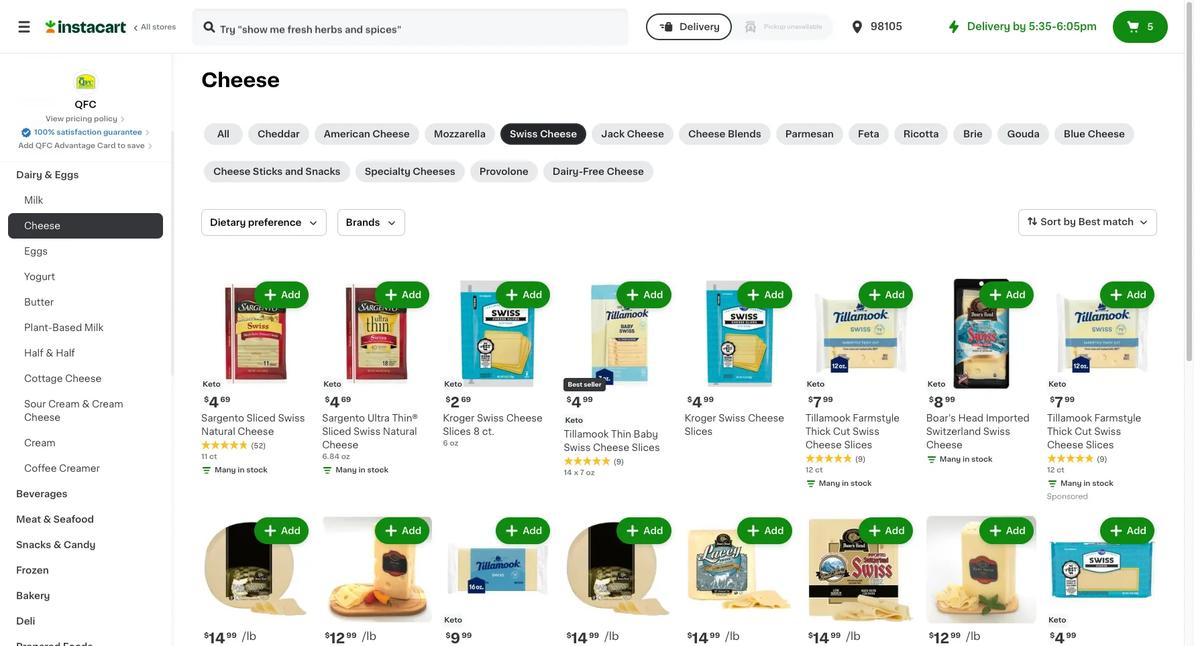 Task type: vqa. For each thing, say whether or not it's contained in the screenshot.


Task type: describe. For each thing, give the bounding box(es) containing it.
thin®
[[392, 414, 418, 424]]

4 /lb from the left
[[726, 632, 740, 642]]

cheese inside sargento sliced swiss natural cheese
[[238, 428, 274, 437]]

all stores link
[[46, 8, 177, 46]]

imported
[[986, 414, 1030, 424]]

meat & seafood
[[16, 515, 94, 525]]

jack
[[602, 130, 625, 139]]

by for delivery
[[1013, 21, 1027, 32]]

98105
[[871, 21, 903, 32]]

butter link
[[8, 290, 163, 315]]

sour
[[24, 400, 46, 409]]

tillamook inside tillamook thin baby swiss cheese slices
[[564, 430, 609, 440]]

0 vertical spatial qfc
[[75, 100, 96, 109]]

(52)
[[251, 443, 266, 450]]

provolone
[[480, 167, 529, 177]]

1 $14.99 per pound element from the left
[[201, 631, 311, 647]]

slices inside kroger swiss cheese slices
[[685, 428, 713, 437]]

cottage
[[24, 374, 63, 384]]

0 horizontal spatial $ 4 99
[[567, 396, 593, 410]]

product group containing 9
[[443, 516, 553, 647]]

yogurt
[[24, 272, 55, 282]]

cottage cheese
[[24, 374, 102, 384]]

2 $ 7 99 from the left
[[1050, 396, 1075, 410]]

pricing
[[66, 115, 92, 123]]

ultra
[[368, 414, 390, 424]]

cream down the cottage cheese
[[48, 400, 80, 409]]

dairy-free cheese
[[553, 167, 644, 177]]

2 half from the left
[[56, 349, 75, 358]]

thin
[[611, 430, 632, 440]]

butter
[[24, 298, 54, 307]]

parmesan
[[786, 130, 834, 139]]

qfc link
[[73, 70, 98, 111]]

2 $ 14 99 /lb from the left
[[808, 632, 861, 646]]

delivery for delivery by 5:35-6:05pm
[[968, 21, 1011, 32]]

all for all
[[217, 130, 230, 139]]

2 12 ct from the left
[[1048, 467, 1065, 475]]

5
[[1148, 22, 1154, 32]]

1 horizontal spatial milk
[[84, 323, 103, 333]]

seller
[[584, 382, 602, 388]]

and
[[285, 167, 303, 177]]

best for best seller
[[568, 382, 583, 388]]

mozzarella
[[434, 130, 486, 139]]

american cheese link
[[315, 123, 419, 145]]

best match
[[1079, 218, 1134, 227]]

delivery button
[[646, 13, 732, 40]]

99 inside $ 9 99
[[462, 633, 472, 640]]

3 /lb from the left
[[605, 632, 619, 642]]

specialty cheeses link
[[355, 161, 465, 183]]

4 for sargento ultra thin® sliced swiss natural cheese
[[330, 396, 340, 410]]

$ inside $ 12 99 /lb
[[325, 633, 330, 640]]

1 $ 7 99 from the left
[[808, 396, 834, 410]]

all for all stores
[[141, 23, 151, 31]]

0 horizontal spatial (9)
[[614, 459, 624, 467]]

dietary preference button
[[201, 209, 327, 236]]

candy
[[64, 541, 96, 550]]

ricotta link
[[894, 123, 949, 145]]

american cheese
[[324, 130, 410, 139]]

2
[[451, 396, 460, 410]]

switzerland
[[927, 428, 981, 437]]

free
[[583, 167, 605, 177]]

all stores
[[141, 23, 176, 31]]

boar's head imported switzerland swiss cheese
[[927, 414, 1030, 450]]

5:35-
[[1029, 21, 1057, 32]]

baby
[[634, 430, 658, 440]]

2 $12.99 per pound element from the left
[[927, 631, 1037, 647]]

stores
[[152, 23, 176, 31]]

4 for sargento sliced swiss natural cheese
[[209, 396, 219, 410]]

2 cut from the left
[[1075, 428, 1092, 437]]

based
[[52, 323, 82, 333]]

cream link
[[8, 431, 163, 456]]

beverages
[[16, 490, 68, 499]]

1 $12.99 per pound element from the left
[[322, 631, 432, 647]]

$ inside the $ 12 99
[[929, 633, 934, 640]]

milk link
[[8, 188, 163, 213]]

1 /lb from the left
[[242, 632, 257, 642]]

dairy
[[16, 170, 42, 180]]

swiss inside sargento ultra thin® sliced swiss natural cheese 6.84 oz
[[354, 428, 381, 437]]

service type group
[[646, 13, 833, 40]]

1 half from the left
[[24, 349, 43, 358]]

$ 12 99
[[929, 632, 961, 646]]

9
[[451, 632, 461, 646]]

plant-based milk link
[[8, 315, 163, 341]]

gouda
[[1008, 130, 1040, 139]]

69 for sargento ultra thin® sliced swiss natural cheese
[[341, 397, 351, 404]]

dairy-free cheese link
[[543, 161, 654, 183]]

sargento ultra thin® sliced swiss natural cheese 6.84 oz
[[322, 414, 418, 461]]

specialty
[[365, 167, 411, 177]]

1 farmstyle from the left
[[853, 414, 900, 424]]

cheese sticks and snacks link
[[204, 161, 350, 183]]

1 vertical spatial qfc
[[35, 142, 53, 150]]

feta
[[858, 130, 880, 139]]

oz inside kroger swiss cheese slices 8 ct. 6 oz
[[450, 440, 459, 448]]

save
[[127, 142, 145, 150]]

ricotta
[[904, 130, 939, 139]]

thanksgiving link
[[8, 111, 163, 137]]

snacks inside 'link'
[[16, 541, 51, 550]]

natural inside sargento ultra thin® sliced swiss natural cheese 6.84 oz
[[383, 428, 417, 437]]

swiss inside kroger swiss cheese slices 8 ct. 6 oz
[[477, 414, 504, 424]]

view pricing policy
[[46, 115, 118, 123]]

sargento for sliced
[[322, 414, 365, 424]]

snacks & candy link
[[8, 533, 163, 558]]

$ 12 99 /lb
[[325, 632, 377, 646]]

99 inside the $ 12 99
[[951, 633, 961, 640]]

cheddar
[[258, 130, 300, 139]]

delivery for delivery
[[680, 22, 720, 32]]

cheddar link
[[248, 123, 309, 145]]

best seller
[[568, 382, 602, 388]]

6:05pm
[[1057, 21, 1097, 32]]

Search field
[[193, 9, 627, 44]]

dairy-
[[553, 167, 583, 177]]

qfc logo image
[[73, 70, 98, 95]]

coffee creamer link
[[8, 456, 163, 482]]

slices inside tillamook thin baby swiss cheese slices
[[632, 444, 660, 453]]

x
[[574, 470, 579, 477]]

& for candy
[[53, 541, 61, 550]]

$ inside $ 9 99
[[446, 633, 451, 640]]

$ inside $ 8 99
[[929, 397, 934, 404]]

head
[[959, 414, 984, 424]]

$ inside $ 2 69
[[446, 397, 451, 404]]

swiss cheese link
[[501, 123, 587, 145]]

preference
[[248, 218, 302, 228]]

1 $ 14 99 /lb from the left
[[567, 632, 619, 646]]

1 cut from the left
[[833, 428, 851, 437]]

2 $ 14 99 from the left
[[688, 632, 720, 646]]

meat & seafood link
[[8, 507, 163, 533]]

to
[[118, 142, 125, 150]]

lists link
[[8, 38, 163, 64]]

1 horizontal spatial snacks
[[306, 167, 341, 177]]

6
[[443, 440, 448, 448]]

0 vertical spatial milk
[[24, 196, 43, 205]]

coffee creamer
[[24, 464, 100, 474]]

blue
[[1064, 130, 1086, 139]]

0 vertical spatial 8
[[934, 396, 944, 410]]

swiss inside kroger swiss cheese slices
[[719, 414, 746, 424]]

sour cream & cream cheese link
[[8, 392, 163, 431]]

american
[[324, 130, 370, 139]]

100% satisfaction guarantee button
[[21, 125, 150, 138]]

1 horizontal spatial $ 4 99
[[688, 396, 714, 410]]

seafood
[[53, 515, 94, 525]]

69 for sargento sliced swiss natural cheese
[[220, 397, 230, 404]]

provolone link
[[470, 161, 538, 183]]

1 horizontal spatial (9)
[[855, 456, 866, 464]]

5 button
[[1113, 11, 1168, 43]]



Task type: locate. For each thing, give the bounding box(es) containing it.
product group containing 2
[[443, 279, 553, 450]]

all
[[141, 23, 151, 31], [217, 130, 230, 139]]

thanksgiving
[[16, 119, 80, 129]]

best
[[1079, 218, 1101, 227], [568, 382, 583, 388]]

Best match Sort by field
[[1019, 209, 1158, 236]]

dietary preference
[[210, 218, 302, 228]]

best for best match
[[1079, 218, 1101, 227]]

instacart logo image
[[46, 19, 126, 35]]

sour cream & cream cheese
[[24, 400, 123, 423]]

$ 14 99 /lb
[[567, 632, 619, 646], [808, 632, 861, 646]]

0 horizontal spatial tillamook farmstyle thick cut swiss cheese slices
[[806, 414, 900, 450]]

0 horizontal spatial 8
[[474, 428, 480, 437]]

8 left the ct.
[[474, 428, 480, 437]]

kroger swiss cheese slices 8 ct. 6 oz
[[443, 414, 543, 448]]

2 tillamook farmstyle thick cut swiss cheese slices from the left
[[1048, 414, 1142, 450]]

$ 4 69 up sargento sliced swiss natural cheese
[[204, 396, 230, 410]]

99 inside $ 12 99 /lb
[[347, 633, 357, 640]]

0 horizontal spatial $ 7 99
[[808, 396, 834, 410]]

best left match
[[1079, 218, 1101, 227]]

1 vertical spatial eggs
[[24, 247, 48, 256]]

lists
[[38, 46, 61, 56]]

0 horizontal spatial delivery
[[680, 22, 720, 32]]

sponsored badge image
[[1048, 494, 1088, 501]]

eggs down advantage
[[55, 170, 79, 180]]

slices inside kroger swiss cheese slices 8 ct. 6 oz
[[443, 428, 471, 437]]

add button
[[256, 283, 307, 307], [377, 283, 428, 307], [497, 283, 549, 307], [618, 283, 670, 307], [739, 283, 791, 307], [860, 283, 912, 307], [981, 283, 1033, 307], [1102, 283, 1154, 307], [256, 520, 307, 544], [377, 520, 428, 544], [497, 520, 549, 544], [618, 520, 670, 544], [739, 520, 791, 544], [860, 520, 912, 544], [981, 520, 1033, 544], [1102, 520, 1154, 544]]

1 horizontal spatial half
[[56, 349, 75, 358]]

99 inside $ 8 99
[[945, 397, 956, 404]]

69 right 2
[[461, 397, 471, 404]]

0 horizontal spatial qfc
[[35, 142, 53, 150]]

sargento up 11 ct
[[201, 414, 244, 424]]

eggs link
[[8, 239, 163, 264]]

kroger inside kroger swiss cheese slices 8 ct. 6 oz
[[443, 414, 475, 424]]

0 horizontal spatial milk
[[24, 196, 43, 205]]

cheese inside boar's head imported switzerland swiss cheese
[[927, 441, 963, 450]]

1 12 ct from the left
[[806, 467, 823, 475]]

swiss inside 'link'
[[510, 130, 538, 139]]

1 vertical spatial snacks
[[16, 541, 51, 550]]

14 x 7 oz
[[564, 470, 595, 477]]

oz right 6.84 on the bottom left of page
[[341, 454, 350, 461]]

many in stock inside product group
[[940, 456, 993, 464]]

satisfaction
[[56, 129, 102, 136]]

1 vertical spatial best
[[568, 382, 583, 388]]

1 horizontal spatial ct
[[815, 467, 823, 475]]

0 horizontal spatial thick
[[806, 428, 831, 437]]

frozen link
[[8, 558, 163, 584]]

cut
[[833, 428, 851, 437], [1075, 428, 1092, 437]]

advantage
[[54, 142, 95, 150]]

4
[[209, 396, 219, 410], [330, 396, 340, 410], [572, 396, 582, 410], [693, 396, 703, 410], [1055, 632, 1065, 646]]

by left 5:35-
[[1013, 21, 1027, 32]]

0 vertical spatial best
[[1079, 218, 1101, 227]]

0 vertical spatial oz
[[450, 440, 459, 448]]

2 69 from the left
[[341, 397, 351, 404]]

69 up sargento ultra thin® sliced swiss natural cheese 6.84 oz
[[341, 397, 351, 404]]

2 horizontal spatial 7
[[1055, 396, 1064, 410]]

milk down 'dairy'
[[24, 196, 43, 205]]

$12.99 per pound element
[[322, 631, 432, 647], [927, 631, 1037, 647]]

qfc up the "view pricing policy" link
[[75, 100, 96, 109]]

by for sort
[[1064, 218, 1076, 227]]

oz
[[450, 440, 459, 448], [341, 454, 350, 461], [586, 470, 595, 477]]

0 horizontal spatial sargento
[[201, 414, 244, 424]]

4 for kroger swiss cheese slices
[[693, 396, 703, 410]]

2 horizontal spatial (9)
[[1097, 456, 1108, 464]]

eggs
[[55, 170, 79, 180], [24, 247, 48, 256]]

1 horizontal spatial qfc
[[75, 100, 96, 109]]

& for eggs
[[44, 170, 52, 180]]

half down 'plant-based milk'
[[56, 349, 75, 358]]

& for half
[[46, 349, 53, 358]]

& for seafood
[[43, 515, 51, 525]]

1 horizontal spatial $ 14 99 /lb
[[808, 632, 861, 646]]

0 vertical spatial by
[[1013, 21, 1027, 32]]

delivery inside button
[[680, 22, 720, 32]]

kroger for kroger swiss cheese slices
[[685, 414, 717, 424]]

jack cheese
[[602, 130, 664, 139]]

sargento inside sargento ultra thin® sliced swiss natural cheese 6.84 oz
[[322, 414, 365, 424]]

1 vertical spatial all
[[217, 130, 230, 139]]

cream up coffee
[[24, 439, 56, 448]]

eggs up "yogurt"
[[24, 247, 48, 256]]

1 horizontal spatial $ 4 69
[[325, 396, 351, 410]]

0 horizontal spatial all
[[141, 23, 151, 31]]

2 horizontal spatial 69
[[461, 397, 471, 404]]

$ 2 69
[[446, 396, 471, 410]]

best inside field
[[1079, 218, 1101, 227]]

1 $ 14 99 from the left
[[204, 632, 237, 646]]

sargento
[[201, 414, 244, 424], [322, 414, 365, 424]]

6.84
[[322, 454, 340, 461]]

5 /lb from the left
[[847, 632, 861, 642]]

0 horizontal spatial $ 4 69
[[204, 396, 230, 410]]

bakery link
[[8, 584, 163, 609]]

$ 4 69 for sargento sliced swiss natural cheese
[[204, 396, 230, 410]]

$ 9 99
[[446, 632, 472, 646]]

all left cheddar link at the left of the page
[[217, 130, 230, 139]]

11
[[201, 454, 208, 461]]

1 vertical spatial by
[[1064, 218, 1076, 227]]

1 horizontal spatial eggs
[[55, 170, 79, 180]]

1 horizontal spatial oz
[[450, 440, 459, 448]]

1 horizontal spatial sliced
[[322, 428, 351, 437]]

3 69 from the left
[[461, 397, 471, 404]]

blue cheese
[[1064, 130, 1125, 139]]

cheese link
[[8, 213, 163, 239]]

$ 14 99
[[204, 632, 237, 646], [688, 632, 720, 646]]

oz right 6
[[450, 440, 459, 448]]

0 horizontal spatial by
[[1013, 21, 1027, 32]]

by
[[1013, 21, 1027, 32], [1064, 218, 1076, 227]]

69 up sargento sliced swiss natural cheese
[[220, 397, 230, 404]]

sort by
[[1041, 218, 1076, 227]]

& left candy
[[53, 541, 61, 550]]

2 natural from the left
[[383, 428, 417, 437]]

1 horizontal spatial kroger
[[685, 414, 717, 424]]

0 horizontal spatial 7
[[580, 470, 585, 477]]

& right meat
[[43, 515, 51, 525]]

None search field
[[192, 8, 629, 46]]

cream
[[48, 400, 80, 409], [92, 400, 123, 409], [24, 439, 56, 448]]

sliced inside sargento ultra thin® sliced swiss natural cheese 6.84 oz
[[322, 428, 351, 437]]

1 horizontal spatial 69
[[341, 397, 351, 404]]

cheese blends
[[689, 130, 762, 139]]

$14.99 per pound element
[[201, 631, 311, 647], [564, 631, 674, 647], [685, 631, 795, 647], [806, 631, 916, 647]]

1 thick from the left
[[806, 428, 831, 437]]

brands button
[[337, 209, 405, 236]]

& inside 'link'
[[53, 541, 61, 550]]

6 /lb from the left
[[967, 632, 981, 642]]

deli link
[[8, 609, 163, 635]]

1 horizontal spatial natural
[[383, 428, 417, 437]]

1 horizontal spatial farmstyle
[[1095, 414, 1142, 424]]

$ 7 99
[[808, 396, 834, 410], [1050, 396, 1075, 410]]

natural up 11 ct
[[201, 428, 235, 437]]

$ 4 69 for sargento ultra thin® sliced swiss natural cheese
[[325, 396, 351, 410]]

all left stores
[[141, 23, 151, 31]]

sargento sliced swiss natural cheese
[[201, 414, 305, 437]]

cheese inside kroger swiss cheese slices 8 ct. 6 oz
[[506, 414, 543, 424]]

blue cheese link
[[1055, 123, 1135, 145]]

0 horizontal spatial snacks
[[16, 541, 51, 550]]

product group
[[201, 279, 311, 479], [322, 279, 432, 479], [443, 279, 553, 450], [564, 279, 674, 479], [685, 279, 795, 439], [806, 279, 916, 493], [927, 279, 1037, 469], [1048, 279, 1158, 505], [201, 516, 311, 647], [322, 516, 432, 647], [443, 516, 553, 647], [564, 516, 674, 647], [685, 516, 795, 647], [806, 516, 916, 647], [927, 516, 1037, 647], [1048, 516, 1158, 647]]

view
[[46, 115, 64, 123]]

creamer
[[59, 464, 100, 474]]

half & half
[[24, 349, 75, 358]]

milk right based
[[84, 323, 103, 333]]

by inside field
[[1064, 218, 1076, 227]]

2 $14.99 per pound element from the left
[[564, 631, 674, 647]]

2 thick from the left
[[1048, 428, 1073, 437]]

1 horizontal spatial sargento
[[322, 414, 365, 424]]

100% satisfaction guarantee
[[34, 129, 142, 136]]

coffee
[[24, 464, 57, 474]]

1 horizontal spatial $ 14 99
[[688, 632, 720, 646]]

brie
[[964, 130, 983, 139]]

8 inside kroger swiss cheese slices 8 ct. 6 oz
[[474, 428, 480, 437]]

qfc
[[75, 100, 96, 109], [35, 142, 53, 150]]

1 vertical spatial 8
[[474, 428, 480, 437]]

1 horizontal spatial 8
[[934, 396, 944, 410]]

0 vertical spatial eggs
[[55, 170, 79, 180]]

swiss inside sargento sliced swiss natural cheese
[[278, 414, 305, 424]]

cheeses
[[413, 167, 456, 177]]

by right sort
[[1064, 218, 1076, 227]]

2 $ 4 69 from the left
[[325, 396, 351, 410]]

1 horizontal spatial thick
[[1048, 428, 1073, 437]]

& inside sour cream & cream cheese
[[82, 400, 90, 409]]

4 $14.99 per pound element from the left
[[806, 631, 916, 647]]

3 $14.99 per pound element from the left
[[685, 631, 795, 647]]

98105 button
[[850, 8, 930, 46]]

2 vertical spatial oz
[[586, 470, 595, 477]]

recipes link
[[8, 86, 163, 111]]

0 horizontal spatial half
[[24, 349, 43, 358]]

cheese inside sargento ultra thin® sliced swiss natural cheese 6.84 oz
[[322, 441, 359, 450]]

parmesan link
[[776, 123, 844, 145]]

& up cottage
[[46, 349, 53, 358]]

2 kroger from the left
[[685, 414, 717, 424]]

8 up boar's
[[934, 396, 944, 410]]

12
[[806, 467, 814, 475], [1048, 467, 1055, 475], [330, 632, 345, 646], [934, 632, 950, 646]]

sliced up 6.84 on the bottom left of page
[[322, 428, 351, 437]]

stock
[[972, 456, 993, 464], [246, 467, 268, 475], [367, 467, 389, 475], [851, 481, 872, 488], [1093, 481, 1114, 488]]

cheese inside kroger swiss cheese slices
[[748, 414, 785, 424]]

1 vertical spatial oz
[[341, 454, 350, 461]]

2 /lb from the left
[[362, 632, 377, 642]]

1 horizontal spatial $ 7 99
[[1050, 396, 1075, 410]]

0 horizontal spatial oz
[[341, 454, 350, 461]]

best left the "seller"
[[568, 382, 583, 388]]

qfc down the 100%
[[35, 142, 53, 150]]

cream inside cream link
[[24, 439, 56, 448]]

1 vertical spatial sliced
[[322, 428, 351, 437]]

sliced inside sargento sliced swiss natural cheese
[[247, 414, 276, 424]]

1 tillamook farmstyle thick cut swiss cheese slices from the left
[[806, 414, 900, 450]]

cheese inside sour cream & cream cheese
[[24, 413, 61, 423]]

half down plant-
[[24, 349, 43, 358]]

0 horizontal spatial sliced
[[247, 414, 276, 424]]

swiss cheese
[[510, 130, 577, 139]]

69 inside $ 2 69
[[461, 397, 471, 404]]

kroger
[[443, 414, 475, 424], [685, 414, 717, 424]]

card
[[97, 142, 116, 150]]

0 horizontal spatial ct
[[209, 454, 217, 461]]

delivery
[[968, 21, 1011, 32], [680, 22, 720, 32]]

2 horizontal spatial $ 4 99
[[1050, 632, 1077, 646]]

1 $ 4 69 from the left
[[204, 396, 230, 410]]

0 horizontal spatial farmstyle
[[853, 414, 900, 424]]

0 horizontal spatial natural
[[201, 428, 235, 437]]

1 horizontal spatial 12 ct
[[1048, 467, 1065, 475]]

ct.
[[482, 428, 495, 437]]

natural
[[201, 428, 235, 437], [383, 428, 417, 437]]

0 horizontal spatial eggs
[[24, 247, 48, 256]]

0 horizontal spatial tillamook
[[564, 430, 609, 440]]

2 horizontal spatial oz
[[586, 470, 595, 477]]

1 horizontal spatial tillamook farmstyle thick cut swiss cheese slices
[[1048, 414, 1142, 450]]

dietary
[[210, 218, 246, 228]]

kroger inside kroger swiss cheese slices
[[685, 414, 717, 424]]

0 horizontal spatial 12 ct
[[806, 467, 823, 475]]

oz inside sargento ultra thin® sliced swiss natural cheese 6.84 oz
[[341, 454, 350, 461]]

tillamook
[[806, 414, 851, 424], [1048, 414, 1093, 424], [564, 430, 609, 440]]

kroger for kroger swiss cheese slices 8 ct. 6 oz
[[443, 414, 475, 424]]

1 horizontal spatial 7
[[813, 396, 822, 410]]

brands
[[346, 218, 380, 228]]

2 horizontal spatial ct
[[1057, 467, 1065, 475]]

0 vertical spatial snacks
[[306, 167, 341, 177]]

sliced up (52)
[[247, 414, 276, 424]]

0 horizontal spatial $ 14 99
[[204, 632, 237, 646]]

1 horizontal spatial delivery
[[968, 21, 1011, 32]]

swiss inside boar's head imported switzerland swiss cheese
[[984, 428, 1011, 437]]

natural down thin®
[[383, 428, 417, 437]]

1 horizontal spatial by
[[1064, 218, 1076, 227]]

1 69 from the left
[[220, 397, 230, 404]]

2 horizontal spatial tillamook
[[1048, 414, 1093, 424]]

1 natural from the left
[[201, 428, 235, 437]]

1 sargento from the left
[[201, 414, 244, 424]]

cheese inside tillamook thin baby swiss cheese slices
[[593, 444, 630, 453]]

natural inside sargento sliced swiss natural cheese
[[201, 428, 235, 437]]

0 vertical spatial sliced
[[247, 414, 276, 424]]

delivery by 5:35-6:05pm
[[968, 21, 1097, 32]]

0 horizontal spatial kroger
[[443, 414, 475, 424]]

2 sargento from the left
[[322, 414, 365, 424]]

cream down cottage cheese link
[[92, 400, 123, 409]]

12 ct
[[806, 467, 823, 475], [1048, 467, 1065, 475]]

0 horizontal spatial $ 14 99 /lb
[[567, 632, 619, 646]]

& down cottage cheese link
[[82, 400, 90, 409]]

plant-
[[24, 323, 52, 333]]

sargento left ultra
[[322, 414, 365, 424]]

tillamook thin baby swiss cheese slices
[[564, 430, 660, 453]]

0 horizontal spatial 69
[[220, 397, 230, 404]]

stock inside product group
[[972, 456, 993, 464]]

snacks up frozen
[[16, 541, 51, 550]]

0 horizontal spatial $12.99 per pound element
[[322, 631, 432, 647]]

$ 4 69 up sargento ultra thin® sliced swiss natural cheese 6.84 oz
[[325, 396, 351, 410]]

1 horizontal spatial all
[[217, 130, 230, 139]]

sargento inside sargento sliced swiss natural cheese
[[201, 414, 244, 424]]

1 horizontal spatial cut
[[1075, 428, 1092, 437]]

boar's
[[927, 414, 956, 424]]

swiss inside tillamook thin baby swiss cheese slices
[[564, 444, 591, 453]]

slices
[[443, 428, 471, 437], [685, 428, 713, 437], [845, 441, 873, 450], [1086, 441, 1114, 450], [632, 444, 660, 453]]

sort
[[1041, 218, 1062, 227]]

69 for kroger swiss cheese slices 8 ct.
[[461, 397, 471, 404]]

1 horizontal spatial tillamook
[[806, 414, 851, 424]]

product group containing 8
[[927, 279, 1037, 469]]

0 horizontal spatial cut
[[833, 428, 851, 437]]

0 vertical spatial all
[[141, 23, 151, 31]]

1 horizontal spatial $12.99 per pound element
[[927, 631, 1037, 647]]

1 kroger from the left
[[443, 414, 475, 424]]

snacks right and
[[306, 167, 341, 177]]

oz right x
[[586, 470, 595, 477]]

12 inside $ 12 99 /lb
[[330, 632, 345, 646]]

frozen
[[16, 566, 49, 576]]

0 horizontal spatial best
[[568, 382, 583, 388]]

2 farmstyle from the left
[[1095, 414, 1142, 424]]

/lb inside $ 12 99 /lb
[[362, 632, 377, 642]]

1 horizontal spatial best
[[1079, 218, 1101, 227]]

delivery by 5:35-6:05pm link
[[946, 19, 1097, 35]]

sargento for natural
[[201, 414, 244, 424]]

1 vertical spatial milk
[[84, 323, 103, 333]]

&
[[44, 170, 52, 180], [46, 349, 53, 358], [82, 400, 90, 409], [43, 515, 51, 525], [53, 541, 61, 550]]

farmstyle
[[853, 414, 900, 424], [1095, 414, 1142, 424]]

& right 'dairy'
[[44, 170, 52, 180]]



